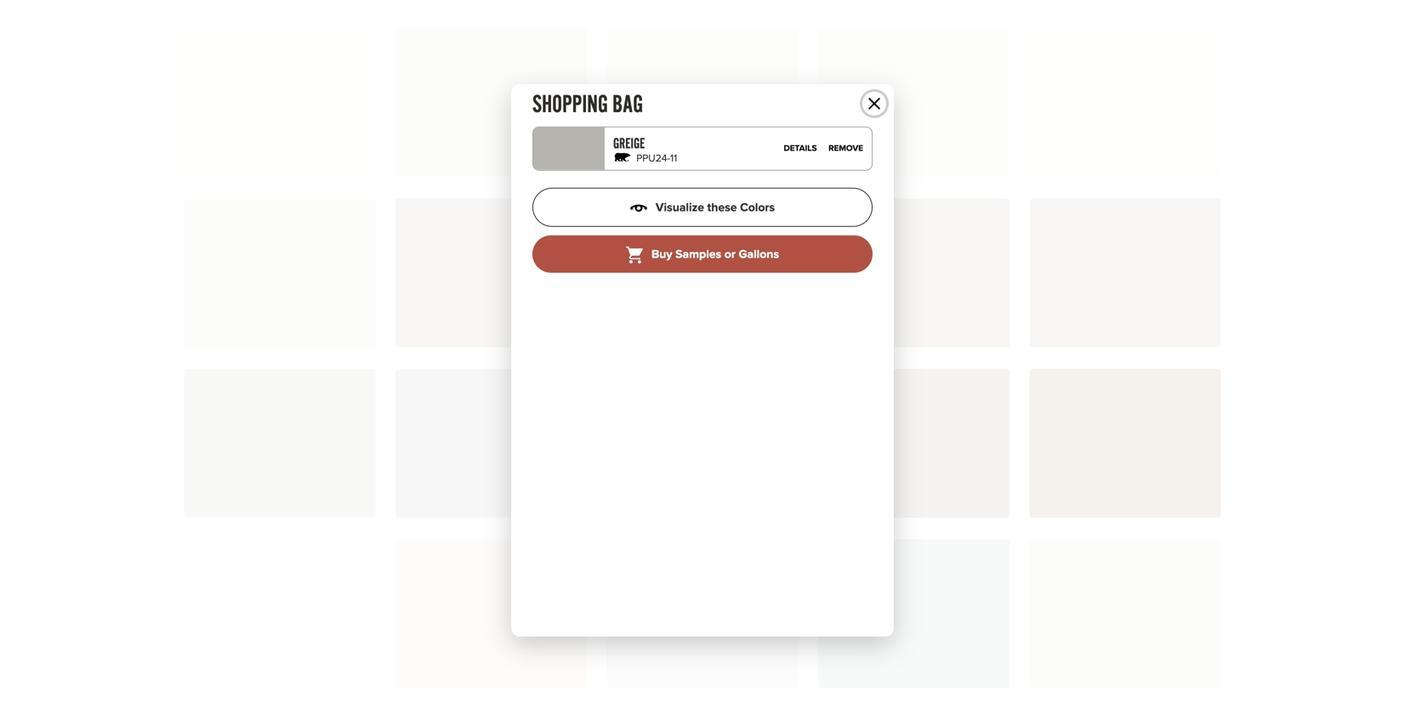 Task type: describe. For each thing, give the bounding box(es) containing it.
remove link
[[829, 141, 864, 154]]

close modal - x image
[[860, 89, 889, 118]]

these
[[708, 198, 737, 216]]

details link
[[784, 141, 817, 154]]

details
[[784, 141, 817, 154]]

visualize image
[[630, 200, 647, 217]]

colors
[[740, 198, 775, 216]]

11
[[671, 150, 677, 166]]

ppu24-
[[637, 150, 671, 166]]

visualize
[[656, 198, 705, 216]]

buy samples or gallons
[[652, 245, 779, 263]]

shopping cart image
[[626, 247, 643, 264]]

visualize these colors link
[[533, 188, 873, 227]]



Task type: locate. For each thing, give the bounding box(es) containing it.
or
[[725, 245, 736, 263]]

buy samples or gallons link
[[533, 235, 873, 273]]

buy
[[652, 245, 673, 263]]

remove
[[829, 141, 864, 154]]

bag
[[613, 90, 643, 121]]

shopping bag
[[533, 90, 643, 121]]

samples
[[676, 245, 722, 263]]

shopping
[[533, 90, 608, 121]]

greige
[[614, 135, 645, 153]]

gallons
[[739, 245, 779, 263]]

visualize these colors
[[656, 198, 775, 216]]

ppu24-11
[[637, 150, 677, 166]]



Task type: vqa. For each thing, say whether or not it's contained in the screenshot.
the topmost INVITING
no



